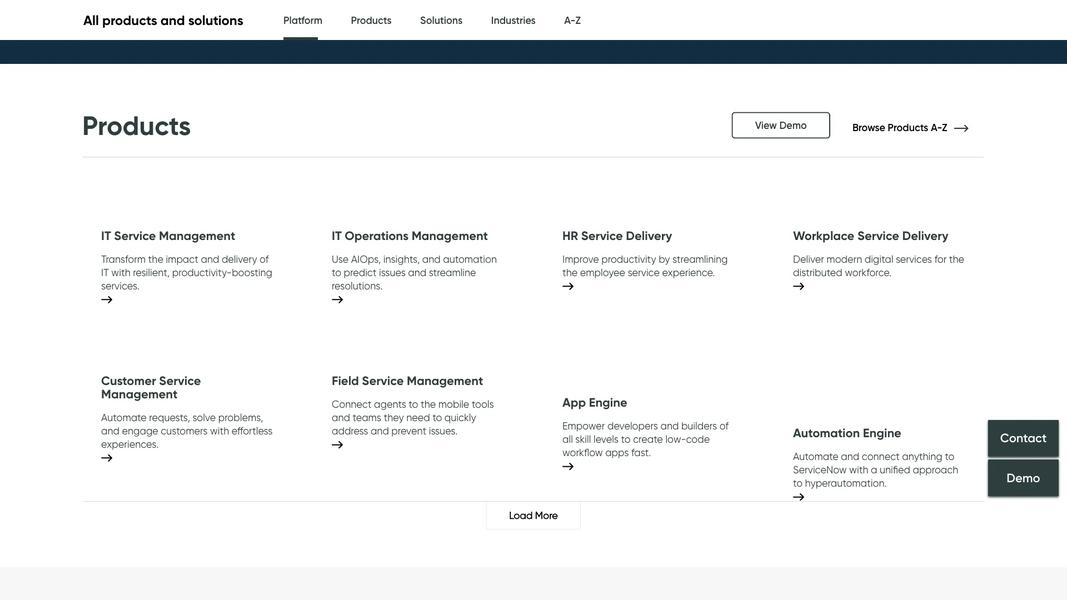 Task type: vqa. For each thing, say whether or not it's contained in the screenshot.


Task type: describe. For each thing, give the bounding box(es) containing it.
customers
[[161, 425, 208, 437]]

platform link
[[283, 0, 322, 43]]

servicenow
[[793, 464, 847, 476]]

customer
[[101, 373, 156, 389]]

browse
[[853, 121, 885, 133]]

agents
[[374, 398, 406, 411]]

automation engine
[[793, 426, 902, 441]]

and down "insights,"
[[408, 266, 427, 278]]

the inside deliver modern digital services for the distributed workforce.
[[949, 253, 965, 265]]

insights,
[[383, 253, 420, 265]]

deliver modern digital services for the distributed workforce.
[[793, 253, 965, 278]]

app engine
[[563, 395, 627, 410]]

and inside the transform the impact and delivery of it with resilient, productivity-boosting services.
[[201, 253, 219, 265]]

the inside improve productivity by streamlining the employee service experience.
[[563, 266, 578, 278]]

with for customer service management
[[210, 425, 229, 437]]

field
[[332, 373, 359, 389]]

create
[[633, 433, 663, 446]]

to inside empower developers and builders of all skill levels to create low-code workflow apps fast.
[[621, 433, 631, 446]]

address
[[332, 425, 368, 437]]

load
[[509, 509, 533, 521]]

resilient,
[[133, 266, 170, 278]]

issues.
[[429, 425, 458, 437]]

it inside the transform the impact and delivery of it with resilient, productivity-boosting services.
[[101, 266, 109, 278]]

digital
[[865, 253, 894, 265]]

solve
[[193, 411, 216, 424]]

field service management
[[332, 373, 483, 389]]

effortless
[[232, 425, 273, 437]]

resolutions.
[[332, 279, 383, 292]]

predict
[[344, 266, 377, 278]]

delivery for hr service delivery
[[626, 228, 672, 243]]

productivity
[[602, 253, 656, 265]]

services
[[896, 253, 932, 265]]

operations
[[345, 228, 409, 243]]

service for field
[[362, 373, 404, 389]]

services.
[[101, 279, 140, 292]]

streamlining
[[673, 253, 728, 265]]

engage
[[122, 425, 158, 437]]

1 vertical spatial demo
[[1007, 470, 1040, 485]]

browse products a-z link
[[853, 121, 985, 133]]

service for workplace
[[858, 228, 900, 243]]

and right products
[[161, 12, 185, 28]]

platform
[[283, 14, 322, 26]]

mobile
[[438, 398, 469, 411]]

experiences.
[[101, 438, 159, 450]]

contact link
[[988, 420, 1059, 457]]

workplace service delivery
[[793, 228, 949, 243]]

problems,
[[218, 411, 263, 424]]

workflow
[[563, 447, 603, 459]]

developers
[[608, 420, 658, 432]]

teams
[[353, 412, 381, 424]]

they
[[384, 412, 404, 424]]

a
[[871, 464, 877, 476]]

2 horizontal spatial products
[[888, 121, 929, 133]]

skill
[[576, 433, 591, 446]]

connect agents to the mobile tools and teams they need to quickly address and prevent issues.
[[332, 398, 494, 437]]

for
[[935, 253, 947, 265]]

customer service management
[[101, 373, 201, 402]]

requests,
[[149, 411, 190, 424]]

issues
[[379, 266, 406, 278]]

hyperautomation.
[[805, 477, 887, 490]]

aiops,
[[351, 253, 381, 265]]

automation
[[793, 426, 860, 441]]

deliver
[[793, 253, 824, 265]]

automate and connect anything to servicenow with a unified approach to hyperautomation.
[[793, 451, 959, 490]]

builders
[[681, 420, 717, 432]]

industries link
[[491, 0, 536, 41]]

service
[[628, 266, 660, 278]]

boosting
[[232, 266, 272, 278]]

demo link
[[988, 460, 1059, 496]]

levels
[[594, 433, 619, 446]]

productivity-
[[172, 266, 232, 278]]

and down teams
[[371, 425, 389, 437]]

anything
[[902, 451, 943, 463]]

code
[[686, 433, 710, 446]]

all products and solutions
[[83, 12, 243, 28]]

solutions
[[420, 14, 463, 26]]

and up address
[[332, 412, 350, 424]]

more
[[535, 509, 558, 521]]

app
[[563, 395, 586, 410]]

workforce.
[[845, 266, 892, 278]]

it for it service management
[[101, 228, 111, 243]]

and up streamline at left
[[422, 253, 441, 265]]

contact
[[1000, 431, 1047, 446]]

modern
[[827, 253, 862, 265]]

it for it operations management
[[332, 228, 342, 243]]

of inside empower developers and builders of all skill levels to create low-code workflow apps fast.
[[720, 420, 729, 432]]

solutions
[[188, 12, 243, 28]]

management for it operations management
[[412, 228, 488, 243]]

and inside empower developers and builders of all skill levels to create low-code workflow apps fast.
[[661, 420, 679, 432]]

0 horizontal spatial products
[[82, 109, 191, 142]]

to up approach
[[945, 451, 955, 463]]

1 horizontal spatial products
[[351, 14, 392, 26]]



Task type: locate. For each thing, give the bounding box(es) containing it.
with down solve
[[210, 425, 229, 437]]

it operations management
[[332, 228, 488, 243]]

transform the impact and delivery of it with resilient, productivity-boosting services.
[[101, 253, 272, 292]]

with
[[111, 266, 130, 278], [210, 425, 229, 437], [849, 464, 869, 476]]

view
[[755, 119, 777, 131]]

1 delivery from the left
[[626, 228, 672, 243]]

service up agents
[[362, 373, 404, 389]]

of inside the transform the impact and delivery of it with resilient, productivity-boosting services.
[[260, 253, 269, 265]]

improve
[[563, 253, 599, 265]]

improve productivity by streamlining the employee service experience.
[[563, 253, 728, 278]]

empower developers and builders of all skill levels to create low-code workflow apps fast.
[[563, 420, 729, 459]]

0 vertical spatial a-
[[564, 14, 576, 26]]

view demo
[[755, 119, 807, 131]]

automate for customer service management
[[101, 411, 147, 424]]

management for field service management
[[407, 373, 483, 389]]

management
[[159, 228, 235, 243], [412, 228, 488, 243], [407, 373, 483, 389], [101, 386, 178, 402]]

workplace
[[793, 228, 855, 243]]

service inside customer service management
[[159, 373, 201, 389]]

1 vertical spatial automate
[[793, 451, 839, 463]]

employee
[[580, 266, 625, 278]]

delivery up by
[[626, 228, 672, 243]]

management up impact
[[159, 228, 235, 243]]

and up experiences.
[[101, 425, 119, 437]]

with inside the transform the impact and delivery of it with resilient, productivity-boosting services.
[[111, 266, 130, 278]]

1 horizontal spatial automate
[[793, 451, 839, 463]]

automate up "engage"
[[101, 411, 147, 424]]

1 vertical spatial z
[[942, 121, 948, 133]]

of up boosting
[[260, 253, 269, 265]]

and inside automate and connect anything to servicenow with a unified approach to hyperautomation.
[[841, 451, 860, 463]]

use
[[332, 253, 349, 265]]

the right for
[[949, 253, 965, 265]]

delivery
[[222, 253, 257, 265]]

service for it
[[114, 228, 156, 243]]

browse products a-z
[[853, 121, 950, 133]]

it up use
[[332, 228, 342, 243]]

delivery
[[626, 228, 672, 243], [903, 228, 949, 243]]

1 horizontal spatial demo
[[1007, 470, 1040, 485]]

0 vertical spatial with
[[111, 266, 130, 278]]

management up mobile
[[407, 373, 483, 389]]

to down use
[[332, 266, 341, 278]]

service up requests,
[[159, 373, 201, 389]]

1 horizontal spatial z
[[942, 121, 948, 133]]

and down the automation engine on the bottom of the page
[[841, 451, 860, 463]]

z
[[576, 14, 581, 26], [942, 121, 948, 133]]

demo
[[780, 119, 807, 131], [1007, 470, 1040, 485]]

it service management
[[101, 228, 235, 243]]

1 horizontal spatial delivery
[[903, 228, 949, 243]]

0 horizontal spatial automate
[[101, 411, 147, 424]]

load more
[[509, 509, 558, 521]]

with inside the automate requests, solve problems, and engage customers with effortless experiences.
[[210, 425, 229, 437]]

all
[[563, 433, 573, 446]]

to down developers
[[621, 433, 631, 446]]

of right builders
[[720, 420, 729, 432]]

engine
[[589, 395, 627, 410], [863, 426, 902, 441]]

management for it service management
[[159, 228, 235, 243]]

solutions link
[[420, 0, 463, 41]]

service up transform
[[114, 228, 156, 243]]

with for it service management
[[111, 266, 130, 278]]

unified
[[880, 464, 911, 476]]

0 horizontal spatial with
[[111, 266, 130, 278]]

need
[[406, 412, 430, 424]]

1 horizontal spatial with
[[210, 425, 229, 437]]

management up "engage"
[[101, 386, 178, 402]]

0 horizontal spatial z
[[576, 14, 581, 26]]

with inside automate and connect anything to servicenow with a unified approach to hyperautomation.
[[849, 464, 869, 476]]

0 vertical spatial of
[[260, 253, 269, 265]]

use aiops, insights, and automation to predict issues and streamline resolutions.
[[332, 253, 497, 292]]

the inside connect agents to the mobile tools and teams they need to quickly address and prevent issues.
[[421, 398, 436, 411]]

0 horizontal spatial delivery
[[626, 228, 672, 243]]

streamline
[[429, 266, 476, 278]]

management inside customer service management
[[101, 386, 178, 402]]

prevent
[[392, 425, 426, 437]]

with left a
[[849, 464, 869, 476]]

of
[[260, 253, 269, 265], [720, 420, 729, 432]]

1 horizontal spatial engine
[[863, 426, 902, 441]]

automate up servicenow at the bottom
[[793, 451, 839, 463]]

quickly
[[445, 412, 476, 424]]

automate requests, solve problems, and engage customers with effortless experiences.
[[101, 411, 273, 450]]

to up issues.
[[433, 412, 442, 424]]

the up resilient,
[[148, 253, 163, 265]]

the
[[148, 253, 163, 265], [949, 253, 965, 265], [563, 266, 578, 278], [421, 398, 436, 411]]

engine up connect
[[863, 426, 902, 441]]

demo down contact link
[[1007, 470, 1040, 485]]

2 vertical spatial with
[[849, 464, 869, 476]]

and up low-
[[661, 420, 679, 432]]

hr
[[563, 228, 578, 243]]

0 horizontal spatial engine
[[589, 395, 627, 410]]

0 vertical spatial automate
[[101, 411, 147, 424]]

impact
[[166, 253, 198, 265]]

products link
[[351, 0, 392, 41]]

by
[[659, 253, 670, 265]]

the inside the transform the impact and delivery of it with resilient, productivity-boosting services.
[[148, 253, 163, 265]]

industries
[[491, 14, 536, 26]]

0 horizontal spatial of
[[260, 253, 269, 265]]

a-
[[564, 14, 576, 26], [931, 121, 942, 133]]

1 vertical spatial with
[[210, 425, 229, 437]]

0 vertical spatial z
[[576, 14, 581, 26]]

0 vertical spatial demo
[[780, 119, 807, 131]]

0 horizontal spatial demo
[[780, 119, 807, 131]]

with up services.
[[111, 266, 130, 278]]

engine up empower
[[589, 395, 627, 410]]

connect
[[862, 451, 900, 463]]

a-z
[[564, 14, 581, 26]]

service
[[114, 228, 156, 243], [581, 228, 623, 243], [858, 228, 900, 243], [159, 373, 201, 389], [362, 373, 404, 389]]

empower
[[563, 420, 605, 432]]

service for hr
[[581, 228, 623, 243]]

hr service delivery
[[563, 228, 672, 243]]

automate
[[101, 411, 147, 424], [793, 451, 839, 463]]

the up need
[[421, 398, 436, 411]]

and inside the automate requests, solve problems, and engage customers with effortless experiences.
[[101, 425, 119, 437]]

1 vertical spatial engine
[[863, 426, 902, 441]]

2 horizontal spatial with
[[849, 464, 869, 476]]

0 vertical spatial engine
[[589, 395, 627, 410]]

it up services.
[[101, 266, 109, 278]]

products
[[102, 12, 157, 28]]

management up automation
[[412, 228, 488, 243]]

automate inside automate and connect anything to servicenow with a unified approach to hyperautomation.
[[793, 451, 839, 463]]

delivery up the services
[[903, 228, 949, 243]]

tools
[[472, 398, 494, 411]]

delivery for workplace service delivery
[[903, 228, 949, 243]]

automate for automation engine
[[793, 451, 839, 463]]

1 horizontal spatial a-
[[931, 121, 942, 133]]

to up need
[[409, 398, 418, 411]]

service for customer
[[159, 373, 201, 389]]

low-
[[666, 433, 686, 446]]

apps
[[605, 447, 629, 459]]

management for customer service management
[[101, 386, 178, 402]]

service up improve
[[581, 228, 623, 243]]

products
[[351, 14, 392, 26], [82, 109, 191, 142], [888, 121, 929, 133]]

a-z link
[[564, 0, 581, 41]]

demo right view
[[780, 119, 807, 131]]

approach
[[913, 464, 959, 476]]

automate inside the automate requests, solve problems, and engage customers with effortless experiences.
[[101, 411, 147, 424]]

0 horizontal spatial a-
[[564, 14, 576, 26]]

1 vertical spatial a-
[[931, 121, 942, 133]]

1 vertical spatial of
[[720, 420, 729, 432]]

service up digital
[[858, 228, 900, 243]]

it up transform
[[101, 228, 111, 243]]

and up productivity-
[[201, 253, 219, 265]]

engine for app engine
[[589, 395, 627, 410]]

engine for automation engine
[[863, 426, 902, 441]]

1 horizontal spatial of
[[720, 420, 729, 432]]

distributed
[[793, 266, 843, 278]]

to inside use aiops, insights, and automation to predict issues and streamline resolutions.
[[332, 266, 341, 278]]

2 delivery from the left
[[903, 228, 949, 243]]

automation
[[443, 253, 497, 265]]

view demo link
[[732, 112, 830, 139]]

the down improve
[[563, 266, 578, 278]]

and
[[161, 12, 185, 28], [201, 253, 219, 265], [422, 253, 441, 265], [408, 266, 427, 278], [332, 412, 350, 424], [661, 420, 679, 432], [101, 425, 119, 437], [371, 425, 389, 437], [841, 451, 860, 463]]

connect
[[332, 398, 372, 411]]

all
[[83, 12, 99, 28]]

load more link
[[487, 502, 581, 530]]

to down servicenow at the bottom
[[793, 477, 803, 490]]



